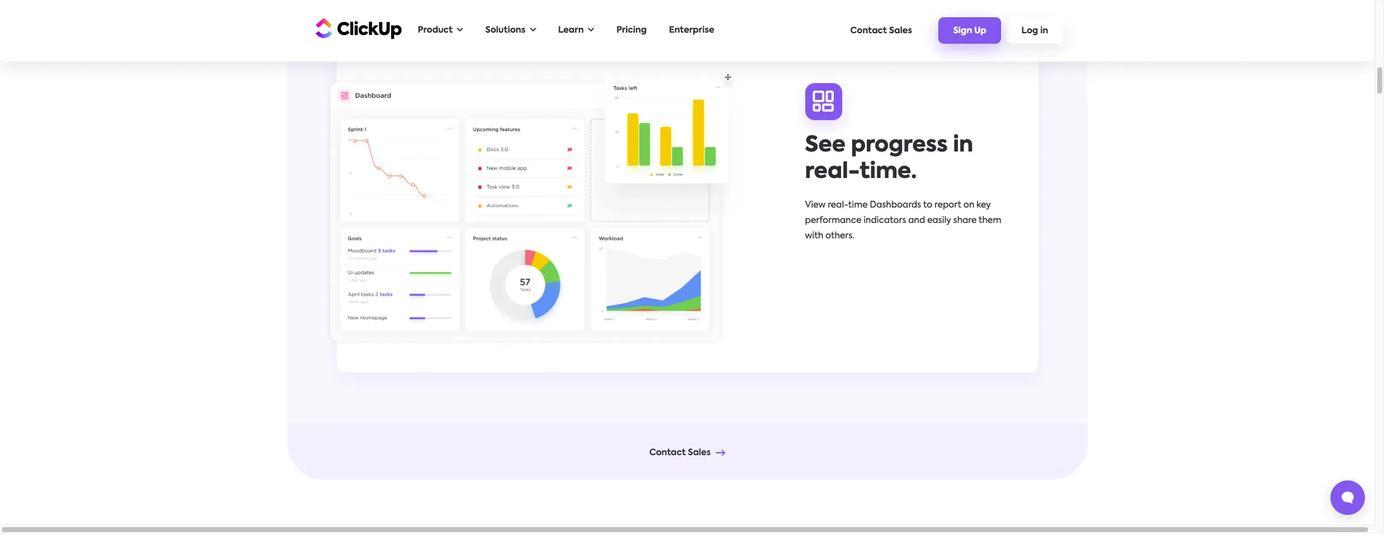 Task type: vqa. For each thing, say whether or not it's contained in the screenshot.
top Task
no



Task type: describe. For each thing, give the bounding box(es) containing it.
progress
[[851, 135, 948, 156]]

report
[[935, 201, 962, 209]]

contact sales
[[851, 26, 912, 35]]

pricing link
[[611, 18, 653, 43]]

real- inside view real-time dashboards to report on key performance indicators and easily share them with others.
[[828, 201, 849, 209]]

them
[[979, 216, 1002, 225]]

product
[[418, 26, 453, 34]]

performance
[[805, 216, 862, 225]]

on
[[964, 201, 975, 209]]

indicators
[[864, 216, 907, 225]]

sales
[[889, 26, 912, 35]]

enterprise
[[669, 26, 715, 34]]

log in link
[[1007, 17, 1063, 44]]

contact sales button
[[845, 20, 919, 41]]

in inside see progress in real-time.
[[953, 135, 974, 156]]

sign up button
[[939, 17, 1002, 44]]

easily
[[928, 216, 952, 225]]

time
[[849, 201, 868, 209]]

learn button
[[552, 18, 601, 43]]

log
[[1022, 27, 1039, 35]]

solutions button
[[479, 18, 542, 43]]

up
[[975, 27, 987, 35]]

see
[[805, 135, 846, 156]]

see progress in real-time. image
[[322, 69, 752, 349]]



Task type: locate. For each thing, give the bounding box(es) containing it.
solutions
[[485, 26, 526, 34]]

in right log
[[1041, 27, 1049, 35]]

real- inside see progress in real-time.
[[805, 161, 860, 183]]

sign
[[954, 27, 973, 35]]

log in
[[1022, 27, 1049, 35]]

real- up "performance"
[[828, 201, 849, 209]]

0 vertical spatial real-
[[805, 161, 860, 183]]

in
[[1041, 27, 1049, 35], [953, 135, 974, 156]]

product button
[[412, 18, 469, 43]]

enterprise link
[[663, 18, 721, 43]]

with
[[805, 231, 824, 240]]

to
[[924, 201, 933, 209]]

others.
[[826, 231, 855, 240]]

and
[[909, 216, 926, 225]]

contact
[[851, 26, 887, 35]]

1 vertical spatial real-
[[828, 201, 849, 209]]

in up on at the right top of the page
[[953, 135, 974, 156]]

view real-time dashboards to report on key performance indicators and easily share them with others.
[[805, 201, 1002, 240]]

view
[[805, 201, 826, 209]]

time.
[[860, 161, 917, 183]]

key
[[977, 201, 991, 209]]

dashboards
[[870, 201, 922, 209]]

1 vertical spatial in
[[953, 135, 974, 156]]

learn
[[558, 26, 584, 34]]

clickup image
[[312, 16, 402, 40]]

0 vertical spatial in
[[1041, 27, 1049, 35]]

real-
[[805, 161, 860, 183], [828, 201, 849, 209]]

real- down see
[[805, 161, 860, 183]]

sign up
[[954, 27, 987, 35]]

share
[[954, 216, 977, 225]]

1 horizontal spatial in
[[1041, 27, 1049, 35]]

see progress in real-time.
[[805, 135, 974, 183]]

0 horizontal spatial in
[[953, 135, 974, 156]]

pricing
[[617, 26, 647, 34]]



